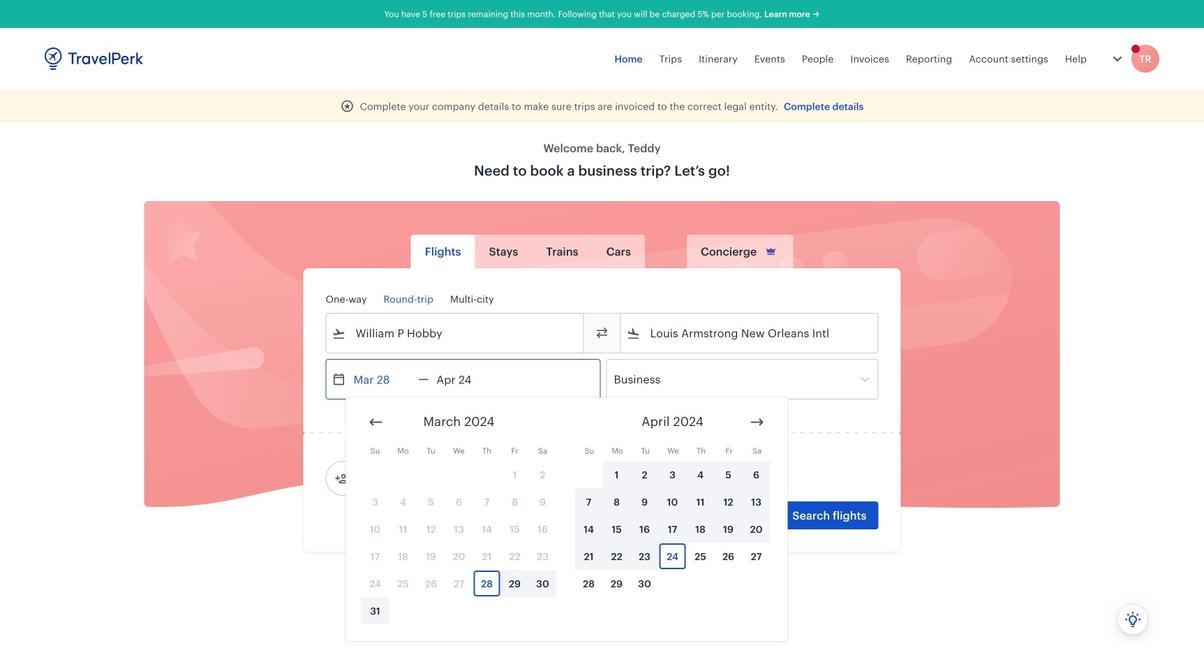 Task type: vqa. For each thing, say whether or not it's contained in the screenshot.
the Depart text box
yes



Task type: describe. For each thing, give the bounding box(es) containing it.
move backward to switch to the previous month. image
[[368, 414, 385, 431]]

To search field
[[641, 322, 860, 344]]



Task type: locate. For each thing, give the bounding box(es) containing it.
Return text field
[[429, 360, 502, 399]]

Depart text field
[[346, 360, 419, 399]]

calendar application
[[346, 397, 1205, 641]]

From search field
[[346, 322, 565, 344]]

move forward to switch to the next month. image
[[749, 414, 766, 431]]



